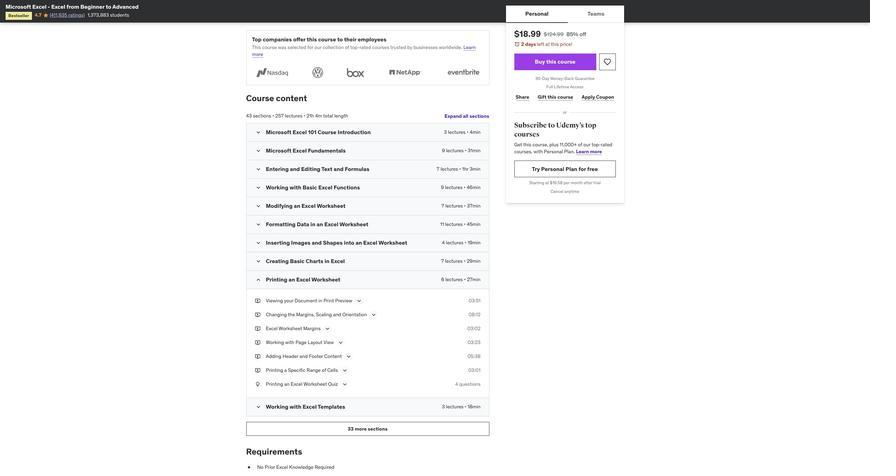 Task type: locate. For each thing, give the bounding box(es) containing it.
printing for printing an excel worksheet
[[266, 276, 288, 283]]

3 left the 18min
[[442, 403, 445, 410]]

lectures for working with basic excel functions
[[445, 184, 463, 190]]

access
[[571, 84, 584, 89]]

plus
[[550, 142, 559, 148]]

9
[[442, 147, 445, 154], [441, 184, 444, 190]]

0 vertical spatial working
[[266, 184, 289, 191]]

1 printing from the top
[[266, 276, 288, 283]]

0 vertical spatial 7
[[437, 166, 440, 172]]

for inside 'link'
[[579, 165, 586, 172]]

0 horizontal spatial show lecture description image
[[338, 339, 345, 346]]

3 for working with excel templates
[[442, 403, 445, 410]]

2 vertical spatial microsoft
[[266, 147, 292, 154]]

with down printing an excel worksheet quiz
[[290, 403, 302, 410]]

data
[[297, 221, 309, 228]]

03:02
[[468, 325, 481, 332]]

learn more down employees
[[252, 44, 476, 57]]

learn right plan.
[[576, 148, 589, 155]]

show lecture description image
[[356, 297, 363, 304], [371, 311, 378, 318], [338, 339, 345, 346]]

0 horizontal spatial for
[[308, 44, 314, 50]]

this right offer
[[307, 36, 317, 43]]

1 horizontal spatial for
[[579, 165, 586, 172]]

0 vertical spatial personal
[[526, 10, 549, 17]]

personal up $18.99
[[526, 10, 549, 17]]

1 vertical spatial courses
[[515, 130, 540, 139]]

2 vertical spatial of
[[322, 367, 326, 373]]

layout
[[308, 339, 323, 345]]

0 horizontal spatial of
[[322, 367, 326, 373]]

printing for printing a specific range of cells
[[266, 367, 283, 373]]

0 vertical spatial printing
[[266, 276, 288, 283]]

• left 27min
[[464, 276, 466, 283]]

0 vertical spatial basic
[[303, 184, 317, 191]]

19min
[[468, 239, 481, 246]]

course right 101
[[318, 129, 337, 136]]

lectures right 6
[[446, 276, 463, 283]]

1 vertical spatial rated
[[601, 142, 613, 148]]

sections right 33
[[368, 426, 388, 432]]

course up back
[[558, 58, 576, 65]]

2 small image from the top
[[255, 166, 262, 173]]

small image for creating
[[255, 258, 262, 265]]

1 horizontal spatial learn more
[[576, 148, 602, 155]]

• left 21h 4m on the left of page
[[304, 113, 306, 119]]

1 horizontal spatial to
[[338, 36, 343, 43]]

learn more link down employees
[[252, 44, 476, 57]]

lectures right 257
[[285, 113, 303, 119]]

0 horizontal spatial rated
[[360, 44, 371, 50]]

beginner
[[80, 3, 105, 10]]

price!
[[560, 41, 573, 47]]

9 up 7 lectures • 1hr 3min
[[442, 147, 445, 154]]

required
[[315, 464, 335, 470]]

9 for working with basic excel functions
[[441, 184, 444, 190]]

1 vertical spatial of
[[578, 142, 583, 148]]

show lecture description image right cells
[[342, 367, 349, 374]]

2 horizontal spatial sections
[[470, 113, 490, 119]]

1 vertical spatial 4
[[456, 381, 458, 387]]

total
[[323, 113, 333, 119]]

1 vertical spatial learn more link
[[576, 148, 602, 155]]

lectures right '11'
[[445, 221, 463, 227]]

3 printing from the top
[[266, 381, 283, 387]]

an up your
[[289, 276, 295, 283]]

0 vertical spatial courses
[[372, 44, 389, 50]]

our
[[315, 44, 322, 50], [584, 142, 591, 148]]

working with page layout view
[[266, 339, 334, 345]]

an right modifying at top left
[[294, 202, 300, 209]]

1 xsmall image from the top
[[255, 297, 260, 304]]

this inside 'button'
[[547, 58, 557, 65]]

3 lectures • 4min
[[444, 129, 481, 135]]

1 horizontal spatial sections
[[368, 426, 388, 432]]

small image for printing
[[255, 276, 262, 283]]

1 horizontal spatial learn
[[576, 148, 589, 155]]

7 for excel
[[441, 258, 444, 264]]

43
[[246, 113, 252, 119]]

0 horizontal spatial to
[[106, 3, 111, 10]]

• left 4min at right
[[467, 129, 469, 135]]

0 vertical spatial 4
[[442, 239, 445, 246]]

days
[[525, 41, 536, 47]]

0 vertical spatial 9
[[442, 147, 445, 154]]

gift this course link
[[537, 90, 575, 104]]

formatting
[[266, 221, 296, 228]]

3 small image from the top
[[255, 184, 262, 191]]

1 vertical spatial show lecture description image
[[371, 311, 378, 318]]

show lecture description image for orientation
[[371, 311, 378, 318]]

this for get
[[524, 142, 532, 148]]

• left 29min
[[464, 258, 466, 264]]

• left 257
[[273, 113, 274, 119]]

course
[[318, 36, 336, 43], [262, 44, 277, 50], [558, 58, 576, 65], [558, 94, 574, 100]]

excel down 'specific' on the left bottom
[[291, 381, 303, 387]]

personal inside 'link'
[[541, 165, 565, 172]]

• left the 18min
[[465, 403, 467, 410]]

top- down their
[[351, 44, 360, 50]]

1 vertical spatial basic
[[290, 258, 305, 264]]

an for printing an excel worksheet
[[289, 276, 295, 283]]

coupon
[[596, 94, 615, 100]]

gift
[[538, 94, 547, 100]]

expand
[[445, 113, 462, 119]]

small image for working
[[255, 403, 262, 410]]

this right gift
[[548, 94, 557, 100]]

2 horizontal spatial more
[[590, 148, 602, 155]]

to left 'udemy's'
[[548, 121, 555, 130]]

of right 11,000+
[[578, 142, 583, 148]]

1 vertical spatial 3
[[442, 403, 445, 410]]

27min
[[467, 276, 481, 283]]

4 small image from the top
[[255, 221, 262, 228]]

7 for and
[[437, 166, 440, 172]]

tab list
[[506, 6, 624, 23]]

working for working with basic excel functions
[[266, 184, 289, 191]]

0 horizontal spatial top-
[[351, 44, 360, 50]]

0 vertical spatial for
[[308, 44, 314, 50]]

show lecture description image right content
[[345, 353, 352, 360]]

1 vertical spatial microsoft
[[266, 129, 292, 136]]

1 vertical spatial at
[[546, 180, 549, 185]]

0 vertical spatial show lecture description image
[[356, 297, 363, 304]]

an right into
[[356, 239, 362, 246]]

basic
[[303, 184, 317, 191], [290, 258, 305, 264]]

a
[[284, 367, 287, 373]]

xsmall image for excel
[[255, 325, 260, 332]]

course up the collection
[[318, 36, 336, 43]]

2 vertical spatial working
[[266, 403, 289, 410]]

courses down employees
[[372, 44, 389, 50]]

length
[[334, 113, 348, 119]]

at inside starting at $16.58 per month after trial cancel anytime
[[546, 180, 549, 185]]

small image for microsoft
[[255, 147, 262, 154]]

• for entering and editing text and formulas
[[460, 166, 461, 172]]

lectures
[[285, 113, 303, 119], [448, 129, 466, 135], [446, 147, 464, 154], [441, 166, 458, 172], [445, 184, 463, 190], [446, 203, 463, 209], [445, 221, 463, 227], [446, 239, 464, 246], [445, 258, 463, 264], [446, 276, 463, 283], [446, 403, 464, 410]]

0 horizontal spatial learn more
[[252, 44, 476, 57]]

1 horizontal spatial show lecture description image
[[356, 297, 363, 304]]

0 vertical spatial to
[[106, 3, 111, 10]]

1 vertical spatial 9
[[441, 184, 444, 190]]

this up courses,
[[524, 142, 532, 148]]

2 horizontal spatial in
[[325, 258, 330, 264]]

printing
[[266, 276, 288, 283], [266, 367, 283, 373], [266, 381, 283, 387]]

2 horizontal spatial of
[[578, 142, 583, 148]]

2 working from the top
[[266, 339, 284, 345]]

2 horizontal spatial to
[[548, 121, 555, 130]]

lectures left 1hr on the right top of page
[[441, 166, 458, 172]]

printing an excel worksheet
[[266, 276, 340, 283]]

starting
[[530, 180, 545, 185]]

2 horizontal spatial show lecture description image
[[371, 311, 378, 318]]

2 vertical spatial more
[[355, 426, 367, 432]]

show lecture description image
[[324, 325, 331, 332], [345, 353, 352, 360], [342, 367, 349, 374], [342, 381, 348, 388]]

alarm image
[[515, 41, 520, 47]]

0 vertical spatial learn more link
[[252, 44, 476, 57]]

in for document
[[319, 297, 323, 304]]

working up adding
[[266, 339, 284, 345]]

1 vertical spatial printing
[[266, 367, 283, 373]]

your
[[284, 297, 294, 304]]

try personal plan for free link
[[515, 161, 616, 177]]

1 vertical spatial course
[[318, 129, 337, 136]]

1 vertical spatial working
[[266, 339, 284, 345]]

4 left the questions
[[456, 381, 458, 387]]

businesses
[[414, 44, 438, 50]]

microsoft up 'bestseller'
[[6, 3, 31, 10]]

small image for modifying
[[255, 203, 262, 210]]

lectures for working with excel templates
[[446, 403, 464, 410]]

subscribe to udemy's top courses
[[515, 121, 597, 139]]

2 printing from the top
[[266, 367, 283, 373]]

excel left 'templates'
[[303, 403, 317, 410]]

0 vertical spatial in
[[311, 221, 316, 228]]

lectures down 7 lectures • 1hr 3min
[[445, 184, 463, 190]]

students
[[110, 12, 129, 18]]

for down the top companies offer this course to their employees
[[308, 44, 314, 50]]

modifying an excel worksheet
[[266, 202, 346, 209]]

2 days left at this price!
[[521, 41, 573, 47]]

• left '46min'
[[464, 184, 466, 190]]

and
[[290, 165, 300, 172], [334, 165, 344, 172], [312, 239, 322, 246], [333, 311, 341, 318], [300, 353, 308, 359]]

37min
[[467, 203, 481, 209]]

and right 'images'
[[312, 239, 322, 246]]

working down entering
[[266, 184, 289, 191]]

an
[[294, 202, 300, 209], [317, 221, 323, 228], [356, 239, 362, 246], [289, 276, 295, 283], [284, 381, 290, 387]]

show lecture description image for printing an excel worksheet quiz
[[342, 381, 348, 388]]

1 small image from the top
[[255, 147, 262, 154]]

1 vertical spatial more
[[590, 148, 602, 155]]

2 vertical spatial 7
[[441, 258, 444, 264]]

3 xsmall image from the top
[[255, 339, 260, 346]]

30-day money-back guarantee full lifetime access
[[536, 76, 595, 89]]

4
[[442, 239, 445, 246], [456, 381, 458, 387]]

11
[[440, 221, 444, 227]]

netapp image
[[385, 66, 425, 79]]

our down the top companies offer this course to their employees
[[315, 44, 322, 50]]

lectures for microsoft excel fundamentals
[[446, 147, 464, 154]]

more up free
[[590, 148, 602, 155]]

1 horizontal spatial in
[[319, 297, 323, 304]]

3 down expand
[[444, 129, 447, 135]]

1 horizontal spatial courses
[[515, 130, 540, 139]]

learn more up free
[[576, 148, 602, 155]]

(411,935
[[50, 12, 67, 18]]

• for working with basic excel functions
[[464, 184, 466, 190]]

0 vertical spatial learn
[[464, 44, 476, 50]]

03:51
[[469, 297, 481, 304]]

0 horizontal spatial course
[[246, 93, 274, 104]]

2 xsmall image from the top
[[255, 311, 260, 318]]

more down this
[[252, 51, 263, 57]]

personal down plus
[[544, 148, 563, 155]]

small image for working
[[255, 184, 262, 191]]

working for working with page layout view
[[266, 339, 284, 345]]

course inside 'button'
[[558, 58, 576, 65]]

at left $16.58
[[546, 180, 549, 185]]

0 vertical spatial of
[[345, 44, 349, 50]]

learn right worldwide.
[[464, 44, 476, 50]]

4 small image from the top
[[255, 403, 262, 410]]

content
[[324, 353, 342, 359]]

volkswagen image
[[310, 66, 326, 79]]

3 working from the top
[[266, 403, 289, 410]]

and right the scaling
[[333, 311, 341, 318]]

all
[[463, 113, 469, 119]]

1 vertical spatial our
[[584, 142, 591, 148]]

• left 1hr on the right top of page
[[460, 166, 461, 172]]

xsmall image for printing
[[255, 381, 260, 388]]

courses down subscribe
[[515, 130, 540, 139]]

employees
[[358, 36, 387, 43]]

microsoft for microsoft excel fundamentals
[[266, 147, 292, 154]]

2 small image from the top
[[255, 203, 262, 210]]

xsmall image for adding
[[255, 353, 260, 360]]

1 vertical spatial for
[[579, 165, 586, 172]]

1 vertical spatial in
[[325, 258, 330, 264]]

1 vertical spatial learn
[[576, 148, 589, 155]]

learn more link up free
[[576, 148, 602, 155]]

working down printing an excel worksheet quiz
[[266, 403, 289, 410]]

this down $124.99
[[551, 41, 559, 47]]

4 questions
[[456, 381, 481, 387]]

an for modifying an excel worksheet
[[294, 202, 300, 209]]

at right "left"
[[546, 41, 550, 47]]

1 horizontal spatial rated
[[601, 142, 613, 148]]

1 vertical spatial top-
[[592, 142, 601, 148]]

0 horizontal spatial more
[[252, 51, 263, 57]]

0 vertical spatial learn more
[[252, 44, 476, 57]]

changing the margins, scaling and orientation
[[266, 311, 367, 318]]

to left their
[[338, 36, 343, 43]]

adding header and footer content
[[266, 353, 342, 359]]

with for working with page layout view
[[285, 339, 295, 345]]

1 working from the top
[[266, 184, 289, 191]]

learn for subscribe to udemy's top courses
[[576, 148, 589, 155]]

2 vertical spatial in
[[319, 297, 323, 304]]

2 vertical spatial personal
[[541, 165, 565, 172]]

lectures up 11 lectures • 45min
[[446, 203, 463, 209]]

2 vertical spatial printing
[[266, 381, 283, 387]]

• for printing an excel worksheet
[[464, 276, 466, 283]]

requirements
[[246, 446, 302, 457]]

1 horizontal spatial more
[[355, 426, 367, 432]]

1 horizontal spatial our
[[584, 142, 591, 148]]

of left cells
[[322, 367, 326, 373]]

101
[[308, 129, 317, 136]]

6 lectures • 27min
[[441, 276, 481, 283]]

to inside subscribe to udemy's top courses
[[548, 121, 555, 130]]

0 horizontal spatial learn
[[464, 44, 476, 50]]

questions
[[460, 381, 481, 387]]

more for subscribe to udemy's top courses
[[590, 148, 602, 155]]

9 down 7 lectures • 1hr 3min
[[441, 184, 444, 190]]

this course was selected for our collection of top-rated courses trusted by businesses worldwide.
[[252, 44, 463, 50]]

basic left 'charts'
[[290, 258, 305, 264]]

6 small image from the top
[[255, 258, 262, 265]]

1 vertical spatial to
[[338, 36, 343, 43]]

lectures down 11 lectures • 45min
[[446, 239, 464, 246]]

0 horizontal spatial courses
[[372, 44, 389, 50]]

5 small image from the top
[[255, 239, 262, 246]]

4 xsmall image from the top
[[255, 381, 260, 388]]

of down their
[[345, 44, 349, 50]]

working
[[266, 184, 289, 191], [266, 339, 284, 345], [266, 403, 289, 410]]

1 horizontal spatial course
[[318, 129, 337, 136]]

sections right the 43
[[253, 113, 271, 119]]

and left editing
[[290, 165, 300, 172]]

rated inside get this course, plus 11,000+ of our top-rated courses, with personal plan.
[[601, 142, 613, 148]]

course
[[246, 93, 274, 104], [318, 129, 337, 136]]

4 down '11'
[[442, 239, 445, 246]]

after
[[584, 180, 593, 185]]

sections inside 'button'
[[368, 426, 388, 432]]

•
[[273, 113, 274, 119], [304, 113, 306, 119], [467, 129, 469, 135], [465, 147, 467, 154], [460, 166, 461, 172], [464, 184, 466, 190], [464, 203, 466, 209], [464, 221, 466, 227], [465, 239, 467, 246], [464, 258, 466, 264], [464, 276, 466, 283], [465, 403, 467, 410]]

xsmall image for printing
[[255, 367, 260, 374]]

show lecture description image right view
[[338, 339, 345, 346]]

1 horizontal spatial learn more link
[[576, 148, 602, 155]]

courses inside subscribe to udemy's top courses
[[515, 130, 540, 139]]

more for top companies offer this course to their employees
[[252, 51, 263, 57]]

with for working with excel templates
[[290, 403, 302, 410]]

with inside get this course, plus 11,000+ of our top-rated courses, with personal plan.
[[534, 148, 543, 155]]

lectures for inserting images and shapes into an excel worksheet
[[446, 239, 464, 246]]

learn more for subscribe to udemy's top courses
[[576, 148, 602, 155]]

0 vertical spatial our
[[315, 44, 322, 50]]

lectures up 7 lectures • 1hr 3min
[[446, 147, 464, 154]]

this right buy
[[547, 58, 557, 65]]

excel worksheet margins
[[266, 325, 321, 332]]

expand all sections
[[445, 113, 490, 119]]

3
[[444, 129, 447, 135], [442, 403, 445, 410]]

more inside 'button'
[[355, 426, 367, 432]]

7 lectures • 29min
[[441, 258, 481, 264]]

• for microsoft excel fundamentals
[[465, 147, 467, 154]]

courses
[[372, 44, 389, 50], [515, 130, 540, 139]]

0 horizontal spatial learn more link
[[252, 44, 476, 57]]

1 vertical spatial learn more
[[576, 148, 602, 155]]

with left page
[[285, 339, 295, 345]]

this inside get this course, plus 11,000+ of our top-rated courses, with personal plan.
[[524, 142, 532, 148]]

sections for 33 more sections
[[368, 426, 388, 432]]

0 vertical spatial 3
[[444, 129, 447, 135]]

printing down adding
[[266, 381, 283, 387]]

to
[[106, 3, 111, 10], [338, 36, 343, 43], [548, 121, 555, 130]]

1 horizontal spatial top-
[[592, 142, 601, 148]]

1 horizontal spatial 4
[[456, 381, 458, 387]]

• left 45min
[[464, 221, 466, 227]]

small image
[[255, 129, 262, 136], [255, 203, 262, 210], [255, 276, 262, 283], [255, 403, 262, 410]]

lectures down expand
[[448, 129, 466, 135]]

0 vertical spatial rated
[[360, 44, 371, 50]]

in right 'charts'
[[325, 258, 330, 264]]

show lecture description image up orientation
[[356, 297, 363, 304]]

lectures left the 18min
[[446, 403, 464, 410]]

0 horizontal spatial sections
[[253, 113, 271, 119]]

• for working with excel templates
[[465, 403, 467, 410]]

sections inside dropdown button
[[470, 113, 490, 119]]

our right 11,000+
[[584, 142, 591, 148]]

0 vertical spatial more
[[252, 51, 263, 57]]

learn more link
[[252, 44, 476, 57], [576, 148, 602, 155]]

3 for microsoft excel 101 course introduction
[[444, 129, 447, 135]]

• for creating basic charts in excel
[[464, 258, 466, 264]]

0 vertical spatial microsoft
[[6, 3, 31, 10]]

small image
[[255, 147, 262, 154], [255, 166, 262, 173], [255, 184, 262, 191], [255, 221, 262, 228], [255, 239, 262, 246], [255, 258, 262, 265]]

0 horizontal spatial 4
[[442, 239, 445, 246]]

1 small image from the top
[[255, 129, 262, 136]]

text
[[322, 165, 333, 172]]

3 small image from the top
[[255, 276, 262, 283]]

7 up '11'
[[442, 203, 444, 209]]

printing left a
[[266, 367, 283, 373]]

xsmall image
[[255, 297, 260, 304], [255, 311, 260, 318], [255, 339, 260, 346], [255, 381, 260, 388]]

course up the 43
[[246, 93, 274, 104]]

1 vertical spatial personal
[[544, 148, 563, 155]]

• left 31min at top
[[465, 147, 467, 154]]

top- down top
[[592, 142, 601, 148]]

our inside get this course, plus 11,000+ of our top-rated courses, with personal plan.
[[584, 142, 591, 148]]

excel right into
[[363, 239, 378, 246]]

2 vertical spatial to
[[548, 121, 555, 130]]

bestseller
[[8, 13, 29, 18]]

2 vertical spatial show lecture description image
[[338, 339, 345, 346]]

7 left 1hr on the right top of page
[[437, 166, 440, 172]]

collection
[[323, 44, 344, 50]]

more right 33
[[355, 426, 367, 432]]

xsmall image
[[255, 325, 260, 332], [255, 353, 260, 360], [255, 367, 260, 374], [246, 464, 252, 471]]



Task type: vqa. For each thing, say whether or not it's contained in the screenshot.
Microsoft Excel 101 Course Introduction
yes



Task type: describe. For each thing, give the bounding box(es) containing it.
show lecture description image for adding header and footer content
[[345, 353, 352, 360]]

small image for entering
[[255, 166, 262, 173]]

0 vertical spatial at
[[546, 41, 550, 47]]

0 vertical spatial top-
[[351, 44, 360, 50]]

money-
[[551, 76, 565, 81]]

inserting
[[266, 239, 290, 246]]

43 sections • 257 lectures • 21h 4m total length
[[246, 113, 348, 119]]

teams button
[[568, 6, 624, 22]]

or
[[563, 110, 567, 115]]

03:23
[[468, 339, 481, 345]]

document
[[295, 297, 317, 304]]

offer
[[293, 36, 306, 43]]

knowledge
[[289, 464, 314, 470]]

buy this course button
[[515, 53, 597, 70]]

templates
[[318, 403, 345, 410]]

full
[[547, 84, 553, 89]]

• for inserting images and shapes into an excel worksheet
[[465, 239, 467, 246]]

lectures for printing an excel worksheet
[[446, 276, 463, 283]]

excel up shapes
[[324, 221, 339, 228]]

05:38
[[468, 353, 481, 359]]

changing
[[266, 311, 287, 318]]

prior
[[265, 464, 275, 470]]

working with excel templates
[[266, 403, 345, 410]]

cells
[[327, 367, 338, 373]]

show lecture description image for printing a specific range of cells
[[342, 367, 349, 374]]

eventbrite image
[[444, 66, 484, 79]]

• for formatting data in an excel worksheet
[[464, 221, 466, 227]]

excel up editing
[[293, 147, 307, 154]]

show lecture description image for preview
[[356, 297, 363, 304]]

03:01
[[469, 367, 481, 373]]

sections for expand all sections
[[470, 113, 490, 119]]

free
[[588, 165, 598, 172]]

this
[[252, 44, 261, 50]]

teams
[[588, 10, 605, 17]]

formulas
[[345, 165, 370, 172]]

9 lectures • 31min
[[442, 147, 481, 154]]

learn more for top companies offer this course to their employees
[[252, 44, 476, 57]]

in for charts
[[325, 258, 330, 264]]

microsoft for microsoft excel 101 course introduction
[[266, 129, 292, 136]]

gift this course
[[538, 94, 574, 100]]

an for printing an excel worksheet quiz
[[284, 381, 290, 387]]

1hr
[[462, 166, 469, 172]]

of inside get this course, plus 11,000+ of our top-rated courses, with personal plan.
[[578, 142, 583, 148]]

xsmall image for working
[[255, 339, 260, 346]]

this for gift
[[548, 94, 557, 100]]

course content
[[246, 93, 307, 104]]

excel down creating basic charts in excel at bottom left
[[296, 276, 311, 283]]

33
[[348, 426, 354, 432]]

and right 'text'
[[334, 165, 344, 172]]

entering
[[266, 165, 289, 172]]

lectures for microsoft excel 101 course introduction
[[448, 129, 466, 135]]

personal inside button
[[526, 10, 549, 17]]

257
[[276, 113, 284, 119]]

11,000+
[[560, 142, 577, 148]]

microsoft excel 101 course introduction
[[266, 129, 371, 136]]

specific
[[288, 367, 306, 373]]

learn for top companies offer this course to their employees
[[464, 44, 476, 50]]

• for modifying an excel worksheet
[[464, 203, 466, 209]]

1 vertical spatial 7
[[442, 203, 444, 209]]

excel down 'text'
[[319, 184, 333, 191]]

excel right prior
[[276, 464, 288, 470]]

excel down inserting images and shapes into an excel worksheet
[[331, 258, 345, 264]]

29min
[[467, 258, 481, 264]]

expand all sections button
[[445, 109, 490, 123]]

printing for printing an excel worksheet quiz
[[266, 381, 283, 387]]

this for buy
[[547, 58, 557, 65]]

33 more sections button
[[246, 422, 490, 436]]

nasdaq image
[[252, 66, 292, 79]]

1,373,883 students
[[88, 12, 129, 18]]

margins
[[303, 325, 321, 332]]

3min
[[470, 166, 481, 172]]

personal inside get this course, plus 11,000+ of our top-rated courses, with personal plan.
[[544, 148, 563, 155]]

excel left 101
[[293, 129, 307, 136]]

4 for 4 lectures • 19min
[[442, 239, 445, 246]]

learn more link for top companies offer this course to their employees
[[252, 44, 476, 57]]

inserting images and shapes into an excel worksheet
[[266, 239, 407, 246]]

companies
[[263, 36, 292, 43]]

xsmall image for viewing
[[255, 297, 260, 304]]

excel down changing
[[266, 325, 278, 332]]

21h 4m
[[307, 113, 322, 119]]

buy this course
[[535, 58, 576, 65]]

excel down working with basic excel functions
[[302, 202, 316, 209]]

formatting data in an excel worksheet
[[266, 221, 369, 228]]

small image for inserting
[[255, 239, 262, 246]]

xsmall image for changing
[[255, 311, 260, 318]]

0 horizontal spatial our
[[315, 44, 322, 50]]

advanced
[[112, 3, 139, 10]]

an right data
[[317, 221, 323, 228]]

top companies offer this course to their employees
[[252, 36, 387, 43]]

$124.99
[[544, 31, 564, 38]]

viewing
[[266, 297, 283, 304]]

4.7
[[35, 12, 42, 18]]

plan
[[566, 165, 578, 172]]

-
[[48, 3, 50, 10]]

7 lectures • 1hr 3min
[[437, 166, 481, 172]]

2
[[521, 41, 524, 47]]

1 horizontal spatial of
[[345, 44, 349, 50]]

4 for 4 questions
[[456, 381, 458, 387]]

lectures for entering and editing text and formulas
[[441, 166, 458, 172]]

learn more link for subscribe to udemy's top courses
[[576, 148, 602, 155]]

from
[[67, 3, 79, 10]]

viewing your document in print preview
[[266, 297, 353, 304]]

scaling
[[316, 311, 332, 318]]

working with basic excel functions
[[266, 184, 360, 191]]

85%
[[567, 31, 579, 38]]

9 for microsoft excel fundamentals
[[442, 147, 445, 154]]

orientation
[[343, 311, 367, 318]]

working for working with excel templates
[[266, 403, 289, 410]]

6
[[441, 276, 444, 283]]

small image for formatting
[[255, 221, 262, 228]]

lectures for creating basic charts in excel
[[445, 258, 463, 264]]

back
[[565, 76, 574, 81]]

excel up the '(411,935'
[[51, 3, 65, 10]]

course down lifetime
[[558, 94, 574, 100]]

no prior excel knowledge required
[[257, 464, 335, 470]]

(411,935 ratings)
[[50, 12, 85, 18]]

$18.99 $124.99 85% off
[[515, 28, 587, 39]]

0 vertical spatial course
[[246, 93, 274, 104]]

31min
[[468, 147, 481, 154]]

microsoft excel fundamentals
[[266, 147, 346, 154]]

month
[[571, 180, 583, 185]]

modifying
[[266, 202, 293, 209]]

day
[[543, 76, 550, 81]]

wishlist image
[[603, 58, 612, 66]]

box image
[[344, 66, 367, 79]]

lectures for formatting data in an excel worksheet
[[445, 221, 463, 227]]

apply coupon button
[[581, 90, 616, 104]]

tab list containing personal
[[506, 6, 624, 23]]

creating basic charts in excel
[[266, 258, 345, 264]]

page
[[296, 339, 307, 345]]

small image for microsoft
[[255, 129, 262, 136]]

course down companies
[[262, 44, 277, 50]]

0 horizontal spatial in
[[311, 221, 316, 228]]

try
[[532, 165, 540, 172]]

lectures for modifying an excel worksheet
[[446, 203, 463, 209]]

show lecture description image for excel worksheet margins
[[324, 325, 331, 332]]

courses,
[[515, 148, 533, 155]]

with for working with basic excel functions
[[290, 184, 302, 191]]

excel up 4.7
[[32, 3, 46, 10]]

into
[[344, 239, 355, 246]]

charts
[[306, 258, 324, 264]]

4 lectures • 19min
[[442, 239, 481, 246]]

plan.
[[564, 148, 575, 155]]

range
[[307, 367, 321, 373]]

• for microsoft excel 101 course introduction
[[467, 129, 469, 135]]

share
[[516, 94, 530, 100]]

print
[[324, 297, 334, 304]]

top- inside get this course, plus 11,000+ of our top-rated courses, with personal plan.
[[592, 142, 601, 148]]

and left "footer"
[[300, 353, 308, 359]]

top
[[586, 121, 597, 130]]



